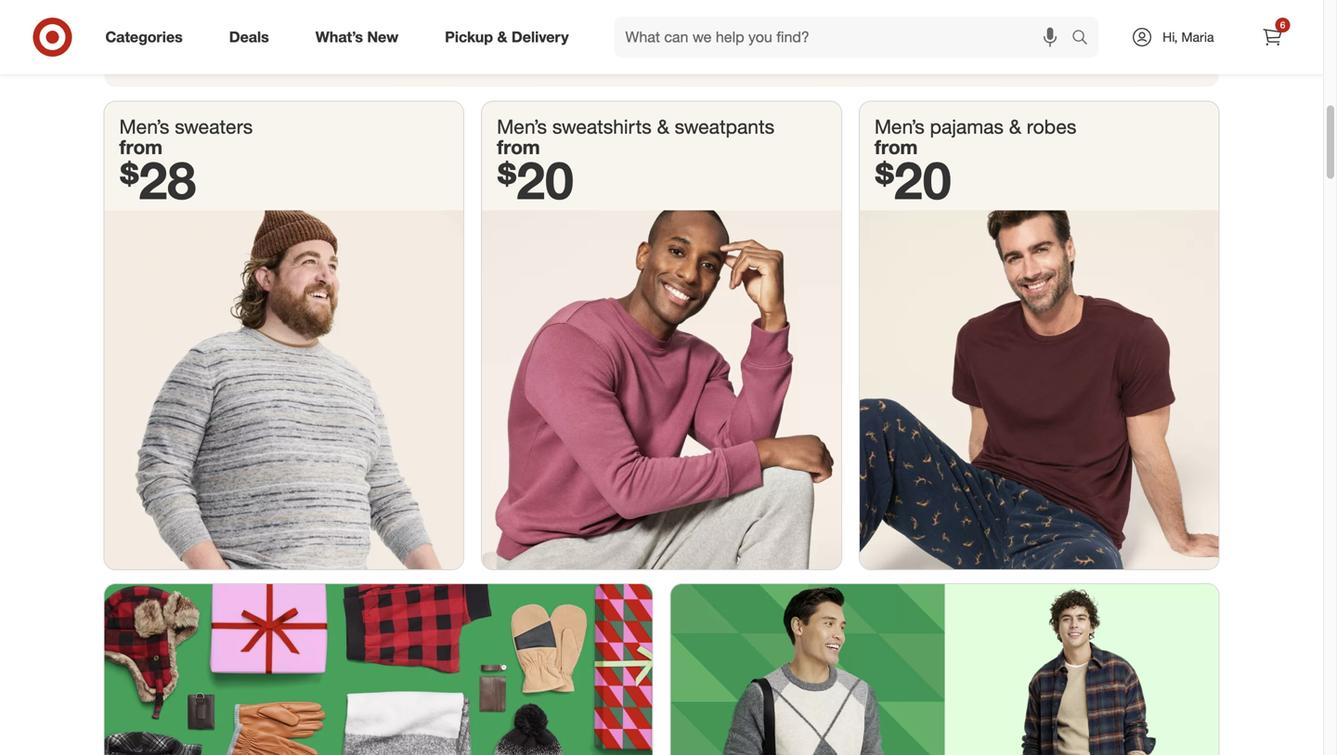 Task type: locate. For each thing, give the bounding box(es) containing it.
from inside men's pajamas & robes from
[[875, 135, 918, 159]]

deals link
[[213, 17, 292, 58]]

2 horizontal spatial from
[[875, 135, 918, 159]]

2 horizontal spatial men's
[[875, 115, 925, 138]]

1 horizontal spatial men's
[[497, 115, 547, 138]]

pickup & delivery link
[[429, 17, 592, 58]]

1 horizontal spatial $20
[[875, 148, 952, 211]]

What can we help you find? suggestions appear below search field
[[614, 17, 1077, 58]]

0 horizontal spatial $20
[[497, 148, 574, 211]]

1 men's from the left
[[119, 115, 169, 138]]

& right pickup
[[497, 28, 508, 46]]

from left pajamas
[[875, 135, 918, 159]]

3 from from the left
[[875, 135, 918, 159]]

1 horizontal spatial &
[[657, 115, 670, 138]]

$20 down 'sweatshirts'
[[497, 148, 574, 211]]

1 from from the left
[[119, 135, 163, 159]]

what's new link
[[300, 17, 422, 58]]

& right 'sweatshirts'
[[657, 115, 670, 138]]

$20 down pajamas
[[875, 148, 952, 211]]

men's left pajamas
[[875, 115, 925, 138]]

delivery
[[512, 28, 569, 46]]

2 from from the left
[[497, 135, 540, 159]]

sweatshirts
[[553, 115, 652, 138]]

1 $20 from the left
[[497, 148, 574, 211]]

men's inside men's pajamas & robes from
[[875, 115, 925, 138]]

search
[[1064, 30, 1108, 48]]

hi, maria
[[1163, 29, 1215, 45]]

men's inside men's sweatshirts & sweatpants from
[[497, 115, 547, 138]]

men's left 'sweatshirts'
[[497, 115, 547, 138]]

2 horizontal spatial &
[[1009, 115, 1022, 138]]

men's sweatshirts & sweatpants from
[[497, 115, 775, 159]]

from
[[119, 135, 163, 159], [497, 135, 540, 159], [875, 135, 918, 159]]

men's inside men's sweaters from
[[119, 115, 169, 138]]

& for men's pajamas & robes
[[1009, 115, 1022, 138]]

3 men's from the left
[[875, 115, 925, 138]]

sweaters
[[175, 115, 253, 138]]

pajamas
[[930, 115, 1004, 138]]

men's up $28 on the top left of page
[[119, 115, 169, 138]]

men's for men's pajamas & robes
[[875, 115, 925, 138]]

maria
[[1182, 29, 1215, 45]]

2 $20 from the left
[[875, 148, 952, 211]]

2 men's from the left
[[497, 115, 547, 138]]

0 horizontal spatial men's
[[119, 115, 169, 138]]

from inside men's sweaters from
[[119, 135, 163, 159]]

from inside men's sweatshirts & sweatpants from
[[497, 135, 540, 159]]

from left 'sweatshirts'
[[497, 135, 540, 159]]

$20 for men's pajamas & robes from
[[875, 148, 952, 211]]

men's for men's sweatshirts & sweatpants
[[497, 115, 547, 138]]

&
[[497, 28, 508, 46], [657, 115, 670, 138], [1009, 115, 1022, 138]]

0 horizontal spatial from
[[119, 135, 163, 159]]

deals
[[229, 28, 269, 46]]

pickup & delivery
[[445, 28, 569, 46]]

$20
[[497, 148, 574, 211], [875, 148, 952, 211]]

1 horizontal spatial from
[[497, 135, 540, 159]]

& inside men's pajamas & robes from
[[1009, 115, 1022, 138]]

men's for men's sweaters
[[119, 115, 169, 138]]

& left 'robes'
[[1009, 115, 1022, 138]]

from left sweaters
[[119, 135, 163, 159]]

& inside men's sweatshirts & sweatpants from
[[657, 115, 670, 138]]

men's
[[119, 115, 169, 138], [497, 115, 547, 138], [875, 115, 925, 138]]

from for men's pajamas & robes
[[875, 135, 918, 159]]



Task type: vqa. For each thing, say whether or not it's contained in the screenshot.
$10.50 related to $10.50 reg $15.00 Sale
no



Task type: describe. For each thing, give the bounding box(es) containing it.
$20 for men's sweatshirts & sweatpants from
[[497, 148, 574, 211]]

men's holiday style. make a statement in corduroy, flannel & more. image
[[671, 584, 1219, 755]]

6
[[1281, 19, 1286, 31]]

pickup
[[445, 28, 493, 46]]

sweatpants
[[675, 115, 775, 138]]

robes
[[1027, 115, 1077, 138]]

what's new
[[316, 28, 399, 46]]

men's sweaters from
[[119, 115, 253, 159]]

from for men's sweatshirts & sweatpants
[[497, 135, 540, 159]]

search button
[[1064, 17, 1108, 61]]

what's
[[316, 28, 363, 46]]

categories link
[[90, 17, 206, 58]]

categories
[[105, 28, 183, 46]]

men's pajamas & robes from
[[875, 115, 1077, 159]]

$28
[[119, 148, 196, 211]]

& for men's sweatshirts & sweatpants
[[657, 115, 670, 138]]

6 link
[[1253, 17, 1293, 58]]

new
[[367, 28, 399, 46]]

hi,
[[1163, 29, 1178, 45]]

0 horizontal spatial &
[[497, 28, 508, 46]]



